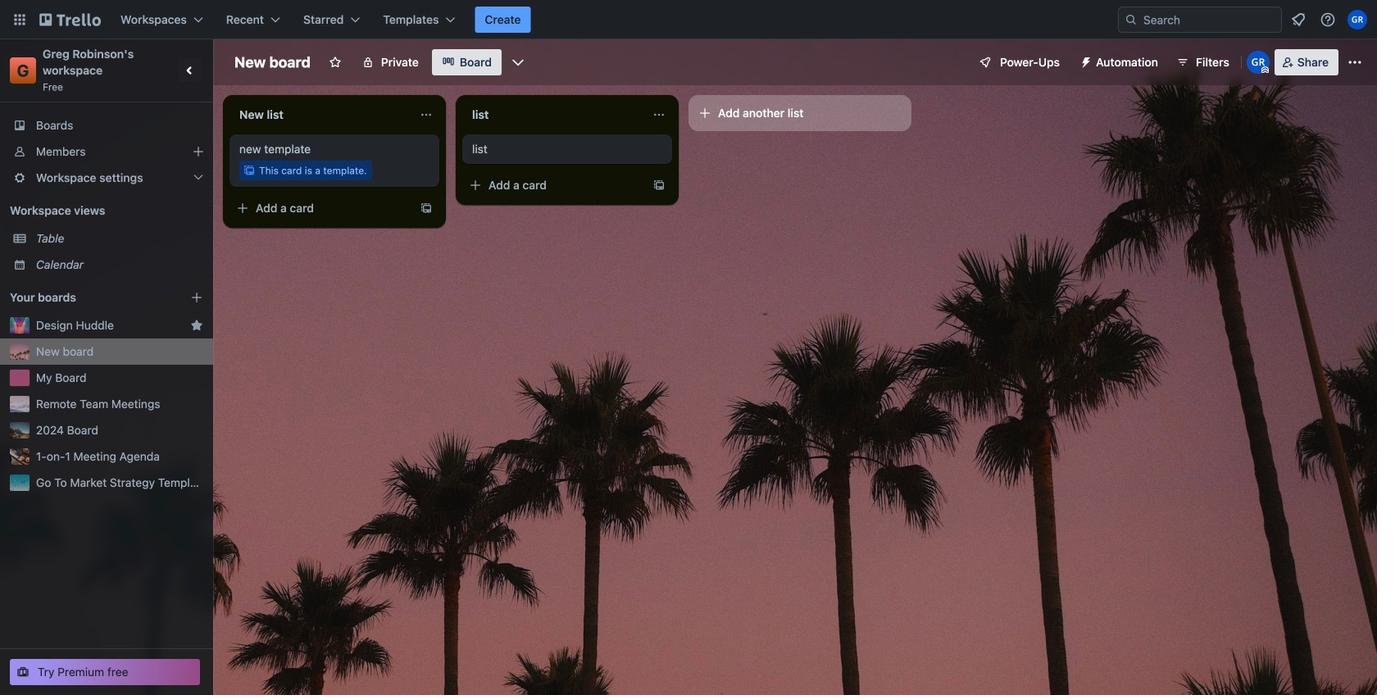 Task type: locate. For each thing, give the bounding box(es) containing it.
your boards with 7 items element
[[10, 288, 166, 307]]

0 notifications image
[[1289, 10, 1308, 30]]

starred icon image
[[190, 319, 203, 332]]

search image
[[1125, 13, 1138, 26]]

add board image
[[190, 291, 203, 304]]

Board name text field
[[226, 49, 319, 75]]

None text field
[[462, 102, 646, 128]]

customize views image
[[510, 54, 526, 70]]

open information menu image
[[1320, 11, 1336, 28]]

star or unstar board image
[[329, 56, 342, 69]]

create from template… image
[[420, 202, 433, 215]]

greg robinson (gregrobinson96) image
[[1348, 10, 1367, 30]]

None text field
[[230, 102, 413, 128]]



Task type: describe. For each thing, give the bounding box(es) containing it.
this member is an admin of this board. image
[[1261, 66, 1269, 74]]

greg robinson (gregrobinson96) image
[[1247, 51, 1270, 74]]

workspace navigation collapse icon image
[[179, 59, 202, 82]]

primary element
[[0, 0, 1377, 39]]

create from template… image
[[652, 179, 666, 192]]

Search field
[[1138, 8, 1281, 31]]

sm image
[[1073, 49, 1096, 72]]

back to home image
[[39, 7, 101, 33]]

show menu image
[[1347, 54, 1363, 70]]



Task type: vqa. For each thing, say whether or not it's contained in the screenshot.
the Create inside the CREATE button
no



